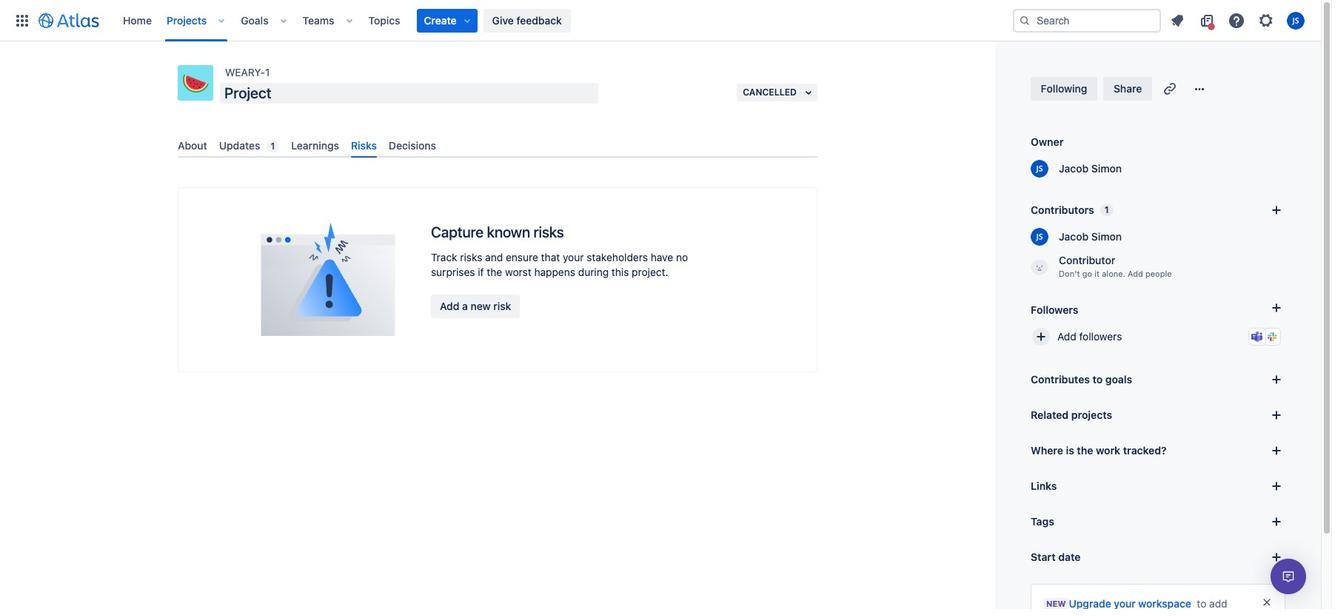 Task type: locate. For each thing, give the bounding box(es) containing it.
1 right updates
[[271, 141, 275, 152]]

0 horizontal spatial the
[[487, 266, 503, 279]]

new
[[1047, 599, 1067, 609]]

0 horizontal spatial risks
[[460, 251, 483, 264]]

projects
[[1072, 409, 1113, 422]]

add right alone.
[[1128, 269, 1144, 279]]

tab list containing about
[[172, 133, 824, 158]]

simon up contributors
[[1092, 162, 1122, 175]]

jacob
[[1059, 162, 1089, 175], [1059, 230, 1089, 243]]

following
[[1041, 82, 1088, 95]]

add goals image
[[1268, 371, 1286, 389]]

known
[[487, 224, 530, 241]]

contributes
[[1031, 373, 1091, 386]]

2 jacob simon from the top
[[1059, 230, 1122, 243]]

capture
[[431, 224, 484, 241]]

the
[[487, 266, 503, 279], [1078, 445, 1094, 457]]

1 jacob simon link from the top
[[1051, 162, 1122, 176]]

1 horizontal spatial add
[[1058, 330, 1077, 343]]

projects link
[[162, 9, 211, 32]]

0 vertical spatial jacob simon
[[1059, 162, 1122, 175]]

add related project image
[[1268, 407, 1286, 425]]

2 vertical spatial add
[[1058, 330, 1077, 343]]

1 vertical spatial add
[[440, 300, 460, 313]]

date
[[1059, 551, 1081, 564]]

related projects
[[1031, 409, 1113, 422]]

0 vertical spatial jacob simon link
[[1051, 162, 1122, 176]]

jacob simon
[[1059, 162, 1122, 175], [1059, 230, 1122, 243]]

add link image
[[1268, 478, 1286, 496]]

risks up the that
[[534, 224, 564, 241]]

1 vertical spatial simon
[[1092, 230, 1122, 243]]

jacob for first "jacob simon" popup button from the top
[[1059, 162, 1089, 175]]

2 simon from the top
[[1092, 230, 1122, 243]]

following button
[[1031, 77, 1098, 101]]

jacob simon link down owner
[[1051, 162, 1122, 176]]

is
[[1067, 445, 1075, 457]]

weary-
[[225, 66, 265, 79]]

1 up the project
[[265, 66, 270, 79]]

0 horizontal spatial 1
[[265, 66, 270, 79]]

your
[[563, 251, 584, 264]]

2 vertical spatial 1
[[1105, 204, 1110, 216]]

add right add follower icon
[[1058, 330, 1077, 343]]

risks
[[534, 224, 564, 241], [460, 251, 483, 264]]

jacob simon link up contributor at right
[[1051, 230, 1122, 244]]

where is the work tracked?
[[1031, 445, 1167, 457]]

risks inside track risks and ensure that your stakeholders have no surprises if the worst happens during this project.
[[460, 251, 483, 264]]

1 horizontal spatial risks
[[534, 224, 564, 241]]

jacob simon up contributors
[[1059, 162, 1122, 175]]

add left a
[[440, 300, 460, 313]]

goals
[[241, 14, 269, 26]]

banner containing home
[[0, 0, 1322, 41]]

teams
[[303, 14, 335, 26]]

2 jacob simon button from the top
[[1031, 228, 1122, 246]]

0 vertical spatial jacob
[[1059, 162, 1089, 175]]

1 simon from the top
[[1092, 162, 1122, 175]]

the right if
[[487, 266, 503, 279]]

jacob simon link for 2nd "jacob simon" popup button from the top
[[1051, 230, 1122, 244]]

2 horizontal spatial 1
[[1105, 204, 1110, 216]]

start
[[1031, 551, 1056, 564]]

that
[[541, 251, 560, 264]]

0 vertical spatial add
[[1128, 269, 1144, 279]]

1 horizontal spatial the
[[1078, 445, 1094, 457]]

the right is
[[1078, 445, 1094, 457]]

add a new risk button
[[431, 295, 520, 319]]

add inside contributor don't go it alone. add people
[[1128, 269, 1144, 279]]

slack logo showing nan channels are connected to this project image
[[1267, 331, 1279, 343]]

risks up if
[[460, 251, 483, 264]]

give
[[492, 14, 514, 26]]

1 vertical spatial jacob simon
[[1059, 230, 1122, 243]]

1 vertical spatial the
[[1078, 445, 1094, 457]]

this
[[612, 266, 629, 279]]

Search field
[[1014, 9, 1162, 32]]

msteams logo showing  channels are connected to this project image
[[1252, 331, 1264, 343]]

1 vertical spatial jacob simon button
[[1031, 228, 1122, 246]]

no
[[676, 251, 688, 264]]

1 jacob from the top
[[1059, 162, 1089, 175]]

0 horizontal spatial add
[[440, 300, 460, 313]]

cancelled button
[[737, 84, 818, 102]]

jacob simon button down owner
[[1031, 160, 1122, 178]]

the inside track risks and ensure that your stakeholders have no surprises if the worst happens during this project.
[[487, 266, 503, 279]]

worst
[[505, 266, 532, 279]]

decisions
[[389, 139, 436, 152]]

0 vertical spatial jacob simon button
[[1031, 160, 1122, 178]]

jacob simon button
[[1031, 160, 1122, 178], [1031, 228, 1122, 246]]

simon
[[1092, 162, 1122, 175], [1092, 230, 1122, 243]]

jacob down owner
[[1059, 162, 1089, 175]]

2 jacob from the top
[[1059, 230, 1089, 243]]

people
[[1146, 269, 1173, 279]]

home
[[123, 14, 152, 26]]

add team or contributors image
[[1268, 202, 1286, 219]]

project.
[[632, 266, 669, 279]]

jacob up contributor at right
[[1059, 230, 1089, 243]]

risk
[[494, 300, 512, 313]]

jacob simon up contributor at right
[[1059, 230, 1122, 243]]

1 vertical spatial 1
[[271, 141, 275, 152]]

0 vertical spatial simon
[[1092, 162, 1122, 175]]

2 horizontal spatial add
[[1128, 269, 1144, 279]]

owner
[[1031, 136, 1064, 148]]

feedback
[[517, 14, 562, 26]]

teams link
[[298, 9, 339, 32]]

2 jacob simon link from the top
[[1051, 230, 1122, 244]]

a
[[462, 300, 468, 313]]

add
[[1128, 269, 1144, 279], [440, 300, 460, 313], [1058, 330, 1077, 343]]

banner
[[0, 0, 1322, 41]]

cancelled
[[743, 87, 797, 98]]

followers
[[1031, 303, 1079, 316]]

stakeholders
[[587, 251, 648, 264]]

if
[[478, 266, 484, 279]]

give feedback button
[[484, 9, 571, 32]]

top element
[[9, 0, 1014, 41]]

1 right contributors
[[1105, 204, 1110, 216]]

surprises
[[431, 266, 475, 279]]

tab list
[[172, 133, 824, 158]]

0 vertical spatial 1
[[265, 66, 270, 79]]

1 vertical spatial risks
[[460, 251, 483, 264]]

jacob simon link for first "jacob simon" popup button from the top
[[1051, 162, 1122, 176]]

jacob simon button up contributor at right
[[1031, 228, 1122, 246]]

0 vertical spatial the
[[487, 266, 503, 279]]

settings image
[[1258, 11, 1276, 29]]

create button
[[417, 9, 478, 32]]

jacob simon link
[[1051, 162, 1122, 176], [1051, 230, 1122, 244]]

1 vertical spatial jacob simon link
[[1051, 230, 1122, 244]]

simon up contributor at right
[[1092, 230, 1122, 243]]

1
[[265, 66, 270, 79], [271, 141, 275, 152], [1105, 204, 1110, 216]]

1 vertical spatial jacob
[[1059, 230, 1089, 243]]



Task type: describe. For each thing, give the bounding box(es) containing it.
go
[[1083, 269, 1093, 279]]

share
[[1114, 82, 1143, 95]]

links
[[1031, 480, 1058, 493]]

1 jacob simon from the top
[[1059, 162, 1122, 175]]

project
[[224, 84, 272, 102]]

topics
[[369, 14, 400, 26]]

start date
[[1031, 551, 1081, 564]]

learnings
[[291, 139, 339, 152]]

alone.
[[1103, 269, 1126, 279]]

during
[[578, 266, 609, 279]]

followers
[[1080, 330, 1123, 343]]

where
[[1031, 445, 1064, 457]]

close banner image
[[1262, 597, 1274, 609]]

updates
[[219, 139, 260, 152]]

1 horizontal spatial 1
[[271, 141, 275, 152]]

happens
[[535, 266, 576, 279]]

add followers
[[1058, 330, 1123, 343]]

switch to... image
[[13, 11, 31, 29]]

share button
[[1104, 77, 1153, 101]]

don't
[[1059, 269, 1081, 279]]

add a new risk
[[440, 300, 512, 313]]

new link
[[1044, 597, 1192, 610]]

contributes to goals
[[1031, 373, 1133, 386]]

add tag image
[[1268, 513, 1286, 531]]

about
[[178, 139, 207, 152]]

add follower image
[[1033, 328, 1051, 346]]

related
[[1031, 409, 1069, 422]]

home link
[[119, 9, 156, 32]]

open intercom messenger image
[[1280, 568, 1298, 586]]

0 vertical spatial risks
[[534, 224, 564, 241]]

goals link
[[237, 9, 273, 32]]

topics link
[[364, 9, 405, 32]]

simon for 2nd "jacob simon" popup button from the top
[[1092, 230, 1122, 243]]

projects
[[167, 14, 207, 26]]

give feedback
[[492, 14, 562, 26]]

and
[[485, 251, 503, 264]]

add followers button
[[1025, 321, 1292, 353]]

track risks and ensure that your stakeholders have no surprises if the worst happens during this project.
[[431, 251, 688, 279]]

contributor don't go it alone. add people
[[1059, 254, 1173, 279]]

risks
[[351, 139, 377, 152]]

account image
[[1288, 11, 1305, 29]]

help image
[[1228, 11, 1246, 29]]

track
[[431, 251, 458, 264]]

ensure
[[506, 251, 539, 264]]

it
[[1095, 269, 1100, 279]]

add for add a new risk
[[440, 300, 460, 313]]

simon for first "jacob simon" popup button from the top
[[1092, 162, 1122, 175]]

add a follower image
[[1268, 299, 1286, 317]]

set start date image
[[1268, 549, 1286, 567]]

weary-1 link
[[225, 65, 270, 80]]

jacob for 2nd "jacob simon" popup button from the top
[[1059, 230, 1089, 243]]

search image
[[1019, 14, 1031, 26]]

capture known risks
[[431, 224, 564, 241]]

1 jacob simon button from the top
[[1031, 160, 1122, 178]]

add work tracking links image
[[1268, 442, 1286, 460]]

notifications image
[[1169, 11, 1187, 29]]

have
[[651, 251, 674, 264]]

contributors
[[1031, 204, 1095, 216]]

tracked?
[[1124, 445, 1167, 457]]

new
[[471, 300, 491, 313]]

add for add followers
[[1058, 330, 1077, 343]]

contributor
[[1059, 254, 1116, 267]]

tags
[[1031, 516, 1055, 528]]

goals
[[1106, 373, 1133, 386]]

1 inside weary-1 project
[[265, 66, 270, 79]]

weary-1 project
[[224, 66, 272, 102]]

to
[[1093, 373, 1103, 386]]

create
[[424, 14, 457, 26]]

work
[[1097, 445, 1121, 457]]



Task type: vqa. For each thing, say whether or not it's contained in the screenshot.
2nd townsquare icon from the bottom
no



